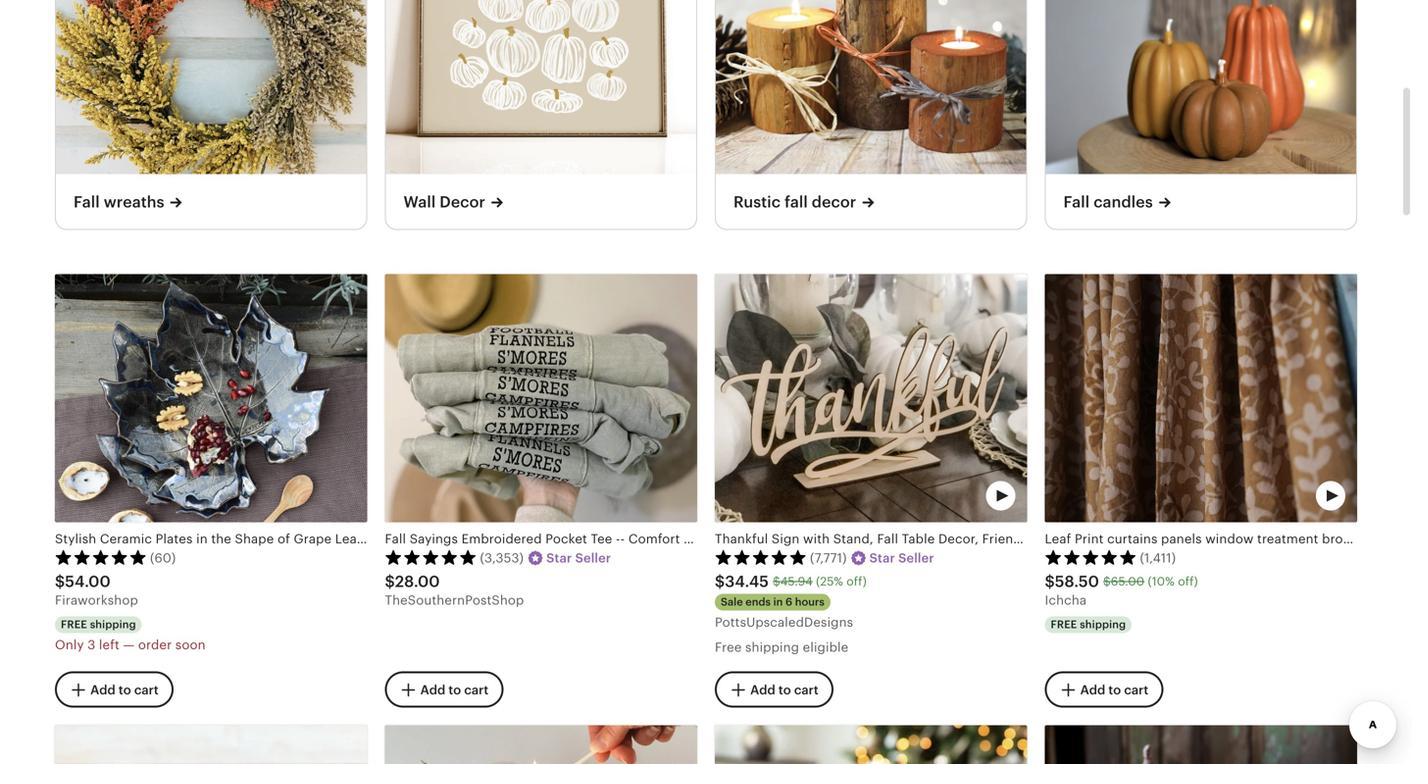 Task type: vqa. For each thing, say whether or not it's contained in the screenshot.
1st "How" from the top
no



Task type: describe. For each thing, give the bounding box(es) containing it.
(60)
[[150, 550, 176, 565]]

34.45
[[725, 573, 769, 590]]

add to cart for (7,771)
[[750, 682, 819, 697]]

to for (60)
[[119, 682, 131, 697]]

free shipping
[[1051, 619, 1126, 631]]

cart for (1,411)
[[1124, 682, 1149, 697]]

5 out of 5 stars image for (60)
[[55, 549, 147, 565]]

rustic fall decor
[[734, 193, 856, 211]]

seller for (7,771)
[[898, 550, 934, 565]]

45.94
[[780, 575, 813, 588]]

add for (1,411)
[[1080, 682, 1106, 697]]

candles
[[1094, 193, 1153, 211]]

—
[[123, 638, 135, 652]]

embroidered
[[462, 532, 542, 546]]

only
[[55, 638, 84, 652]]

(7,771)
[[810, 550, 847, 565]]

$ 54.00 firaworkshop
[[55, 573, 138, 608]]

curtains
[[1107, 532, 1158, 546]]

$ right 34.45
[[773, 575, 780, 588]]

shape
[[235, 532, 274, 546]]

2 - from the left
[[620, 532, 625, 546]]

free
[[715, 640, 742, 654]]

decor,
[[425, 532, 466, 546]]

5 out of 5 stars image for (3,353)
[[385, 549, 477, 565]]

fall candles
[[1064, 193, 1153, 211]]

$ for 34.45
[[715, 573, 725, 590]]

$ for 54.00
[[55, 573, 65, 590]]

add to cart for (1,411)
[[1080, 682, 1149, 697]]

seller for (3,353)
[[575, 550, 611, 565]]

woodland acorn button box, keepsake jewelry box, wood box, ring box, gift under 100, naturalist image
[[1045, 725, 1357, 764]]

$ for 28.00
[[385, 573, 395, 590]]

colors,
[[684, 532, 728, 546]]

pottsupscaleddesigns
[[715, 615, 853, 630]]

ceramic one of a kind pumpkins in a variety of unique colors, small handmade fall decor image
[[55, 725, 367, 764]]

ends
[[746, 596, 771, 608]]

thankful sign with stand, fall table decor, friendsgiving decor, thanksgiving signs, farmhouse style, autumn decoration, grateful, blessed image
[[715, 274, 1027, 522]]

(10%
[[1148, 575, 1175, 588]]

cart for (7,771)
[[794, 682, 819, 697]]

wall decor
[[404, 193, 486, 211]]

stylish ceramic plates in the shape of grape leaves, home decor, for serving, for snacks,
[[55, 532, 619, 546]]

snacks,
[[571, 532, 619, 546]]

serving,
[[493, 532, 544, 546]]

to for (1,411)
[[1109, 682, 1121, 697]]

soon
[[175, 638, 206, 652]]

$ 28.00 thesouthernpostshop
[[385, 573, 524, 608]]

thesouthernpostshop
[[385, 593, 524, 608]]

print
[[1075, 532, 1104, 546]]

to for (7,771)
[[779, 682, 791, 697]]

add to cart for (60)
[[90, 682, 159, 697]]

decor
[[440, 193, 486, 211]]

ceramic
[[100, 532, 152, 546]]

treatment
[[1257, 532, 1319, 546]]

fall for fall wreaths
[[74, 193, 100, 211]]

$ 58.50 $ 65.00 (10% off) ichcha
[[1045, 573, 1198, 608]]

decor
[[812, 193, 856, 211]]

wreaths
[[104, 193, 164, 211]]

cinnamon pumpkin candle, autumn, fall candle decor, halloween, pumpkin spice candle, white pumpkin decor, pumpkin scented soy candle image
[[385, 725, 697, 764]]

(1,411)
[[1140, 550, 1176, 565]]

(25%
[[816, 575, 843, 588]]

cart for (60)
[[134, 682, 159, 697]]

add to cart button for (1,411)
[[1045, 671, 1163, 708]]

65.00
[[1111, 575, 1145, 588]]

the
[[211, 532, 231, 546]]

pocket
[[545, 532, 587, 546]]

left
[[99, 638, 120, 652]]



Task type: locate. For each thing, give the bounding box(es) containing it.
1 tee from the left
[[591, 532, 612, 546]]

1 add to cart button from the left
[[55, 671, 173, 708]]

0 horizontal spatial fall
[[74, 193, 100, 211]]

5 out of 5 stars image for (1,411)
[[1045, 549, 1137, 565]]

4 add to cart from the left
[[1080, 682, 1149, 697]]

fall left wreaths
[[74, 193, 100, 211]]

grape
[[294, 532, 332, 546]]

cart
[[134, 682, 159, 697], [464, 682, 489, 697], [794, 682, 819, 697], [1124, 682, 1149, 697]]

handmade cinnamon orange candle pillar -  decorative, 14 ounces - 397 grams image
[[715, 725, 1027, 764]]

taupe
[[1365, 532, 1401, 546]]

off) for 58.50
[[1178, 575, 1198, 588]]

2 horizontal spatial fall
[[1064, 193, 1090, 211]]

off) for 34.45
[[847, 575, 867, 588]]

free
[[61, 619, 87, 631], [1051, 619, 1077, 631]]

tee
[[591, 532, 612, 546], [776, 532, 798, 546]]

shipping
[[90, 619, 136, 631], [1080, 619, 1126, 631], [745, 640, 799, 654]]

(3,353)
[[480, 550, 524, 565]]

4 add to cart button from the left
[[1045, 671, 1163, 708]]

28.00
[[395, 573, 440, 590]]

sayings
[[410, 532, 458, 546]]

in
[[196, 532, 208, 546], [773, 596, 783, 608]]

1 add to cart from the left
[[90, 682, 159, 697]]

add to cart button
[[55, 671, 173, 708], [385, 671, 503, 708], [715, 671, 833, 708], [1045, 671, 1163, 708]]

stylish ceramic plates in the shape of grape leaves, home decor, for serving, for snacks, image
[[55, 274, 367, 522]]

shipping inside free shipping only 3 left — order soon
[[90, 619, 136, 631]]

fall for fall sayings embroidered pocket tee -- comfort colors, comfy tee
[[385, 532, 406, 546]]

star seller for (7,771)
[[870, 550, 934, 565]]

off)
[[847, 575, 867, 588], [1178, 575, 1198, 588]]

fall right the leaves,
[[385, 532, 406, 546]]

leaf print curtains panels window treatment brown taupe home living houseware - alfu floral drapes image
[[1045, 274, 1357, 522]]

wall
[[404, 193, 436, 211]]

off) right (25%
[[847, 575, 867, 588]]

2 5 out of 5 stars image from the left
[[385, 549, 477, 565]]

star down pocket on the bottom
[[546, 550, 572, 565]]

0 horizontal spatial star seller
[[546, 550, 611, 565]]

1 cart from the left
[[134, 682, 159, 697]]

$ inside '$ 54.00 firaworkshop'
[[55, 573, 65, 590]]

- right snacks,
[[620, 532, 625, 546]]

for up (3,353)
[[469, 532, 489, 546]]

1 off) from the left
[[847, 575, 867, 588]]

2 tee from the left
[[776, 532, 798, 546]]

leaves,
[[335, 532, 381, 546]]

1 for from the left
[[469, 532, 489, 546]]

add down free shipping eligible
[[750, 682, 776, 697]]

shipping down $ 58.50 $ 65.00 (10% off) ichcha at bottom
[[1080, 619, 1126, 631]]

for left snacks,
[[548, 532, 568, 546]]

1 5 out of 5 stars image from the left
[[55, 549, 147, 565]]

add down thesouthernpostshop
[[420, 682, 446, 697]]

plates
[[156, 532, 193, 546]]

to down thesouthernpostshop
[[449, 682, 461, 697]]

5 out of 5 stars image down "print"
[[1045, 549, 1137, 565]]

1 horizontal spatial off)
[[1178, 575, 1198, 588]]

cart up cinnamon pumpkin candle, autumn, fall candle decor, halloween, pumpkin spice candle, white pumpkin decor, pumpkin scented soy candle image
[[464, 682, 489, 697]]

seller right the (7,771)
[[898, 550, 934, 565]]

to for (3,353)
[[449, 682, 461, 697]]

$ 34.45 $ 45.94 (25% off) sale ends in 6 hours pottsupscaleddesigns
[[715, 573, 867, 630]]

0 horizontal spatial seller
[[575, 550, 611, 565]]

leaf
[[1045, 532, 1071, 546]]

4 5 out of 5 stars image from the left
[[1045, 549, 1137, 565]]

firaworkshop
[[55, 593, 138, 608]]

fall left candles in the top of the page
[[1064, 193, 1090, 211]]

free up the only
[[61, 619, 87, 631]]

add to cart button down left
[[55, 671, 173, 708]]

1 - from the left
[[616, 532, 620, 546]]

2 add from the left
[[420, 682, 446, 697]]

2 to from the left
[[449, 682, 461, 697]]

add to cart button for (7,771)
[[715, 671, 833, 708]]

fall
[[785, 193, 808, 211]]

1 horizontal spatial shipping
[[745, 640, 799, 654]]

add to cart button down thesouthernpostshop
[[385, 671, 503, 708]]

3 add to cart from the left
[[750, 682, 819, 697]]

add to cart down free shipping
[[1080, 682, 1149, 697]]

3 to from the left
[[779, 682, 791, 697]]

window
[[1206, 532, 1254, 546]]

0 horizontal spatial star
[[546, 550, 572, 565]]

1 horizontal spatial star
[[870, 550, 895, 565]]

shipping for free shipping only 3 left — order soon
[[90, 619, 136, 631]]

3 5 out of 5 stars image from the left
[[715, 549, 807, 565]]

6
[[786, 596, 793, 608]]

fall sayings embroidered pocket tee -- comfort colors, comfy tee
[[385, 532, 798, 546]]

54.00
[[65, 573, 111, 590]]

2 for from the left
[[548, 532, 568, 546]]

add to cart down '—'
[[90, 682, 159, 697]]

0 horizontal spatial in
[[196, 532, 208, 546]]

to down free shipping
[[1109, 682, 1121, 697]]

order
[[138, 638, 172, 652]]

ho
[[1404, 532, 1412, 546]]

rustic
[[734, 193, 781, 211]]

free shipping eligible
[[715, 640, 849, 654]]

5 out of 5 stars image for (7,771)
[[715, 549, 807, 565]]

shipping down "pottsupscaleddesigns"
[[745, 640, 799, 654]]

2 seller from the left
[[898, 550, 934, 565]]

fall for fall candles
[[1064, 193, 1090, 211]]

tee right pocket on the bottom
[[591, 532, 612, 546]]

eligible
[[803, 640, 849, 654]]

fall
[[74, 193, 100, 211], [1064, 193, 1090, 211], [385, 532, 406, 546]]

fall sayings embroidered pocket tee -- comfort colors, comfy tee image
[[385, 274, 697, 522]]

tee right comfy
[[776, 532, 798, 546]]

off) right (10%
[[1178, 575, 1198, 588]]

1 to from the left
[[119, 682, 131, 697]]

add down left
[[90, 682, 115, 697]]

fall wreaths
[[74, 193, 164, 211]]

5 out of 5 stars image down sayings
[[385, 549, 477, 565]]

comfort
[[628, 532, 680, 546]]

4 cart from the left
[[1124, 682, 1149, 697]]

3 cart from the left
[[794, 682, 819, 697]]

5 out of 5 stars image down comfy
[[715, 549, 807, 565]]

add for (7,771)
[[750, 682, 776, 697]]

1 horizontal spatial tee
[[776, 532, 798, 546]]

$
[[55, 573, 65, 590], [385, 573, 395, 590], [715, 573, 725, 590], [1045, 573, 1055, 590], [773, 575, 780, 588], [1103, 575, 1111, 588]]

add to cart for (3,353)
[[420, 682, 489, 697]]

free for free shipping
[[1051, 619, 1077, 631]]

add to cart button down free shipping eligible
[[715, 671, 833, 708]]

2 horizontal spatial shipping
[[1080, 619, 1126, 631]]

star
[[546, 550, 572, 565], [870, 550, 895, 565]]

$ up firaworkshop at the bottom left
[[55, 573, 65, 590]]

2 star seller from the left
[[870, 550, 934, 565]]

add to cart button for (3,353)
[[385, 671, 503, 708]]

4 add from the left
[[1080, 682, 1106, 697]]

star for (3,353)
[[546, 550, 572, 565]]

1 horizontal spatial seller
[[898, 550, 934, 565]]

comfy
[[732, 532, 773, 546]]

$ up the "sale"
[[715, 573, 725, 590]]

brown
[[1322, 532, 1361, 546]]

5 out of 5 stars image
[[55, 549, 147, 565], [385, 549, 477, 565], [715, 549, 807, 565], [1045, 549, 1137, 565]]

0 horizontal spatial tee
[[591, 532, 612, 546]]

2 off) from the left
[[1178, 575, 1198, 588]]

1 star seller from the left
[[546, 550, 611, 565]]

0 horizontal spatial for
[[469, 532, 489, 546]]

2 add to cart from the left
[[420, 682, 489, 697]]

seller down "fall sayings embroidered pocket tee -- comfort colors, comfy tee"
[[575, 550, 611, 565]]

5 out of 5 stars image up 54.00
[[55, 549, 147, 565]]

2 add to cart button from the left
[[385, 671, 503, 708]]

shipping for free shipping eligible
[[745, 640, 799, 654]]

star for (7,771)
[[870, 550, 895, 565]]

off) inside $ 58.50 $ 65.00 (10% off) ichcha
[[1178, 575, 1198, 588]]

$ up the ichcha
[[1045, 573, 1055, 590]]

1 add from the left
[[90, 682, 115, 697]]

1 horizontal spatial free
[[1051, 619, 1077, 631]]

58.50
[[1055, 573, 1099, 590]]

cart down order
[[134, 682, 159, 697]]

star right the (7,771)
[[870, 550, 895, 565]]

1 horizontal spatial fall
[[385, 532, 406, 546]]

panels
[[1161, 532, 1202, 546]]

sale
[[721, 596, 743, 608]]

to down '—'
[[119, 682, 131, 697]]

hours
[[795, 596, 825, 608]]

1 free from the left
[[61, 619, 87, 631]]

add to cart down free shipping eligible
[[750, 682, 819, 697]]

in left the in the bottom left of the page
[[196, 532, 208, 546]]

free inside free shipping only 3 left — order soon
[[61, 619, 87, 631]]

add down free shipping
[[1080, 682, 1106, 697]]

1 vertical spatial in
[[773, 596, 783, 608]]

2 free from the left
[[1051, 619, 1077, 631]]

cart down eligible
[[794, 682, 819, 697]]

star seller right the (7,771)
[[870, 550, 934, 565]]

star seller
[[546, 550, 611, 565], [870, 550, 934, 565]]

0 horizontal spatial off)
[[847, 575, 867, 588]]

add
[[90, 682, 115, 697], [420, 682, 446, 697], [750, 682, 776, 697], [1080, 682, 1106, 697]]

0 horizontal spatial free
[[61, 619, 87, 631]]

add for (60)
[[90, 682, 115, 697]]

in left 6
[[773, 596, 783, 608]]

3
[[87, 638, 95, 652]]

cart for (3,353)
[[464, 682, 489, 697]]

3 add from the left
[[750, 682, 776, 697]]

$ down home
[[385, 573, 395, 590]]

1 seller from the left
[[575, 550, 611, 565]]

off) inside $ 34.45 $ 45.94 (25% off) sale ends in 6 hours pottsupscaleddesigns
[[847, 575, 867, 588]]

free shipping only 3 left — order soon
[[55, 619, 206, 652]]

star seller for (3,353)
[[546, 550, 611, 565]]

add for (3,353)
[[420, 682, 446, 697]]

1 horizontal spatial for
[[548, 532, 568, 546]]

$ inside $ 28.00 thesouthernpostshop
[[385, 573, 395, 590]]

add to cart down thesouthernpostshop
[[420, 682, 489, 697]]

star seller down pocket on the bottom
[[546, 550, 611, 565]]

leaf print curtains panels window treatment brown taupe ho
[[1045, 532, 1412, 546]]

0 vertical spatial in
[[196, 532, 208, 546]]

2 star from the left
[[870, 550, 895, 565]]

4 to from the left
[[1109, 682, 1121, 697]]

add to cart button down free shipping
[[1045, 671, 1163, 708]]

0 horizontal spatial shipping
[[90, 619, 136, 631]]

seller
[[575, 550, 611, 565], [898, 550, 934, 565]]

for
[[469, 532, 489, 546], [548, 532, 568, 546]]

2 cart from the left
[[464, 682, 489, 697]]

shipping for free shipping
[[1080, 619, 1126, 631]]

free down the ichcha
[[1051, 619, 1077, 631]]

to down free shipping eligible
[[779, 682, 791, 697]]

-
[[616, 532, 620, 546], [620, 532, 625, 546]]

of
[[278, 532, 290, 546]]

stylish
[[55, 532, 96, 546]]

ichcha
[[1045, 593, 1087, 608]]

1 horizontal spatial in
[[773, 596, 783, 608]]

add to cart button for (60)
[[55, 671, 173, 708]]

shipping up left
[[90, 619, 136, 631]]

home
[[385, 532, 422, 546]]

3 add to cart button from the left
[[715, 671, 833, 708]]

add to cart
[[90, 682, 159, 697], [420, 682, 489, 697], [750, 682, 819, 697], [1080, 682, 1149, 697]]

$ for 58.50
[[1045, 573, 1055, 590]]

1 star from the left
[[546, 550, 572, 565]]

in inside $ 34.45 $ 45.94 (25% off) sale ends in 6 hours pottsupscaleddesigns
[[773, 596, 783, 608]]

free for free shipping only 3 left — order soon
[[61, 619, 87, 631]]

- left comfort
[[616, 532, 620, 546]]

cart down free shipping
[[1124, 682, 1149, 697]]

to
[[119, 682, 131, 697], [449, 682, 461, 697], [779, 682, 791, 697], [1109, 682, 1121, 697]]

1 horizontal spatial star seller
[[870, 550, 934, 565]]

$ right '58.50'
[[1103, 575, 1111, 588]]



